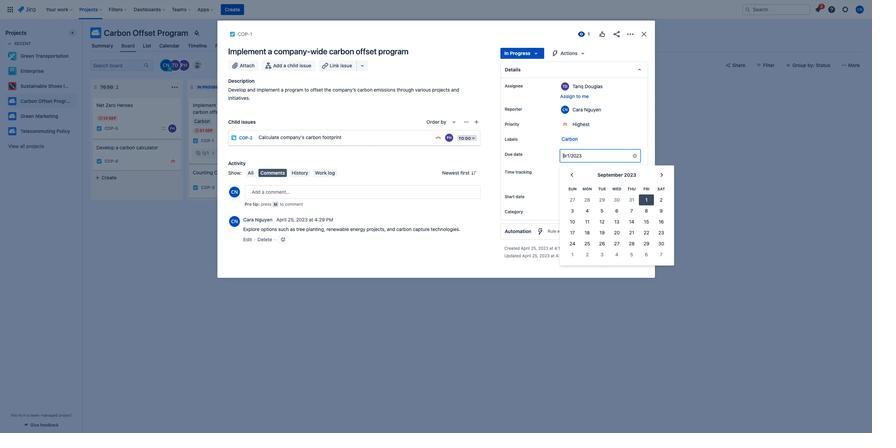 Task type: describe. For each thing, give the bounding box(es) containing it.
0 vertical spatial 28
[[585, 197, 591, 203]]

0 vertical spatial april
[[277, 217, 287, 223]]

0 vertical spatial task image
[[230, 31, 235, 37]]

2 vertical spatial 5
[[631, 252, 634, 258]]

footprint
[[323, 135, 342, 140]]

1 horizontal spatial nguyen
[[585, 107, 602, 112]]

april 25, 2023 at 4:29 pm
[[277, 217, 334, 223]]

pro tip: press m to comment
[[245, 202, 303, 207]]

1 down 24 button
[[572, 252, 574, 258]]

1 up counting at the top of the page
[[207, 150, 209, 156]]

2 vertical spatial offset
[[210, 109, 223, 115]]

attach
[[240, 63, 255, 68]]

cop-1 for cop-1 link to the top
[[238, 31, 252, 37]]

forms
[[215, 43, 230, 49]]

green transportation
[[21, 53, 69, 59]]

0 horizontal spatial and
[[248, 87, 256, 93]]

0 horizontal spatial projects
[[26, 143, 44, 149]]

newest first image
[[471, 170, 477, 176]]

reports link
[[281, 40, 302, 52]]

company- inside implement a company-wide carbon offset program
[[221, 102, 244, 108]]

0 vertical spatial pm
[[326, 217, 334, 223]]

1 horizontal spatial and
[[387, 226, 395, 232]]

assignee pin to top. only you can see pinned fields. image
[[525, 83, 530, 89]]

1 vertical spatial 28
[[629, 241, 635, 247]]

0 horizontal spatial create
[[102, 175, 117, 181]]

1 vertical spatial 7 button
[[654, 250, 669, 260]]

cop- down 13 sep
[[105, 126, 116, 131]]

0 horizontal spatial payton hansen image
[[179, 60, 190, 71]]

0 horizontal spatial highest image
[[170, 159, 176, 164]]

carbon left footprint
[[306, 135, 321, 140]]

priority
[[505, 122, 520, 127]]

september 2023 grid
[[566, 183, 669, 260]]

fri
[[644, 187, 650, 191]]

0 vertical spatial carbon offset program
[[104, 28, 188, 38]]

all button
[[246, 169, 256, 177]]

0 horizontal spatial 4 button
[[580, 206, 595, 217]]

1 vertical spatial 29 button
[[640, 239, 654, 250]]

tariq
[[573, 83, 584, 89]]

1 vertical spatial 6
[[616, 208, 619, 214]]

12
[[600, 219, 605, 225]]

none for start date
[[561, 194, 572, 200]]

history
[[292, 170, 308, 176]]

1 vertical spatial 7
[[661, 252, 663, 258]]

14
[[630, 219, 635, 225]]

task image for cop-3
[[193, 185, 198, 191]]

include
[[569, 180, 585, 186]]

0 horizontal spatial 0
[[203, 150, 206, 156]]

2023 left 4:13
[[539, 246, 549, 251]]

vote options: no one has voted for this issue yet. image
[[599, 30, 607, 38]]

0 horizontal spatial 27 button
[[566, 195, 580, 206]]

30 for 30 button to the right
[[659, 241, 665, 247]]

1 down 01 sep
[[212, 138, 214, 144]]

0 horizontal spatial program
[[224, 109, 243, 115]]

13 sep
[[103, 116, 116, 120]]

2023 down rule at the right of the page
[[540, 254, 550, 259]]

cop-3
[[201, 185, 215, 190]]

created
[[505, 246, 520, 251]]

0 horizontal spatial 7
[[631, 208, 634, 214]]

20
[[615, 230, 620, 236]]

1 vertical spatial develop
[[96, 145, 115, 151]]

0 horizontal spatial program
[[54, 98, 73, 104]]

0 vertical spatial cop-1 link
[[238, 30, 252, 38]]

previous month, august 2023 image
[[568, 171, 577, 179]]

assign to me
[[561, 93, 589, 99]]

child inside add a child issue "button"
[[288, 63, 299, 68]]

cop- inside 'link'
[[105, 159, 116, 164]]

0 horizontal spatial cara
[[243, 217, 254, 223]]

issue inside add a child issue "button"
[[300, 63, 312, 68]]

1 horizontal spatial 4 button
[[610, 250, 625, 260]]

september
[[598, 172, 623, 178]]

01 september 2023 image
[[194, 128, 200, 133]]

feedback
[[40, 423, 59, 428]]

0 vertical spatial 28 button
[[580, 195, 595, 206]]

net zero heroes
[[96, 102, 133, 108]]

implement a company-wide carbon offset program dialog
[[217, 21, 675, 278]]

1 vertical spatial 25,
[[531, 246, 538, 251]]

1 vertical spatial 29
[[644, 241, 650, 247]]

9 button
[[654, 206, 669, 217]]

1 vertical spatial child
[[586, 180, 597, 186]]

cop-6 link
[[105, 159, 118, 164]]

reports
[[283, 43, 300, 49]]

create banner
[[0, 0, 873, 19]]

2 vertical spatial 3
[[601, 252, 604, 258]]

carbon left capture
[[397, 226, 412, 232]]

21 button
[[625, 228, 640, 239]]

done
[[294, 85, 305, 89]]

newest first button
[[439, 169, 481, 177]]

0 horizontal spatial issues
[[241, 119, 256, 125]]

1 vertical spatial 27
[[615, 241, 620, 247]]

0 vertical spatial offset
[[133, 28, 156, 38]]

1 horizontal spatial 5
[[601, 208, 604, 214]]

counting carbon not calories
[[193, 170, 259, 176]]

issue actions image
[[464, 119, 469, 125]]

to inside description develop and implement a program to offset the company's carbon emissions through various projects and initiatives.
[[305, 87, 309, 93]]

1 horizontal spatial issues
[[598, 180, 612, 186]]

carbon up the link issue
[[329, 47, 354, 56]]

13 for 13 sep
[[103, 116, 108, 120]]

calculate company's carbon footprint
[[259, 135, 342, 140]]

Search field
[[743, 4, 811, 15]]

to do 2
[[101, 84, 119, 90]]

1 vertical spatial pm
[[564, 246, 571, 251]]

carbon link
[[561, 136, 580, 143]]

in for in progress
[[505, 50, 509, 56]]

details element
[[501, 62, 649, 78]]

priority: high image
[[435, 134, 442, 141]]

row containing 24
[[566, 239, 669, 250]]

1 vertical spatial 5 button
[[625, 250, 640, 260]]

26
[[600, 241, 606, 247]]

task image for cop-6
[[96, 159, 102, 164]]

create child image
[[474, 119, 480, 125]]

13 button
[[610, 217, 625, 228]]

technologies.
[[431, 226, 461, 232]]

1 cell
[[640, 195, 654, 206]]

offset inside the carbon offset program link
[[38, 98, 52, 104]]

1 horizontal spatial 30 button
[[654, 239, 669, 250]]

green for green transportation
[[21, 53, 34, 59]]

me
[[583, 93, 589, 99]]

0 vertical spatial 3 button
[[566, 206, 580, 217]]

4 for the left 4 button
[[586, 208, 589, 214]]

1 horizontal spatial cara
[[573, 107, 583, 112]]

create column image
[[383, 82, 391, 90]]

progress for in progress
[[510, 50, 531, 56]]

such
[[279, 226, 289, 232]]

0 horizontal spatial 30 button
[[610, 195, 625, 206]]

reporter
[[505, 107, 523, 112]]

all
[[20, 143, 25, 149]]

0 horizontal spatial carbon offset program
[[21, 98, 73, 104]]

1 vertical spatial cop-1 link
[[201, 138, 214, 144]]

create inside primary element
[[225, 6, 240, 12]]

progress for in progress 2
[[203, 85, 224, 89]]

carbon up board
[[104, 28, 131, 38]]

1 vertical spatial implement a company-wide carbon offset program
[[193, 102, 254, 115]]

payton hansen image
[[168, 125, 177, 133]]

1 inside "1" cell
[[646, 197, 648, 203]]

managed
[[41, 413, 58, 418]]

tab list containing board
[[86, 40, 869, 52]]

you're in a team-managed project
[[11, 413, 71, 418]]

newest
[[443, 170, 460, 176]]

carbon left not
[[214, 170, 231, 176]]

time tracking pin to top. only you can see pinned fields. image
[[534, 170, 539, 175]]

copy link to issue image
[[251, 31, 256, 37]]

sustainable shoes initiative link
[[5, 79, 83, 93]]

renewable
[[327, 226, 349, 232]]

1 horizontal spatial 3
[[572, 208, 574, 214]]

5 inside cop-5 link
[[116, 126, 118, 131]]

give feedback button
[[19, 420, 63, 431]]

1 vertical spatial cara nguyen
[[243, 217, 273, 223]]

1 vertical spatial implement
[[193, 102, 216, 108]]

a left reports link at the left top of the page
[[268, 47, 272, 56]]

project
[[59, 413, 71, 418]]

capture
[[413, 226, 430, 232]]

work
[[315, 170, 327, 176]]

include child issues
[[569, 180, 612, 186]]

program inside description develop and implement a program to offset the company's carbon emissions through various projects and initiatives.
[[285, 87, 304, 93]]

1 horizontal spatial tariq douglas image
[[265, 137, 273, 145]]

0 horizontal spatial 2 button
[[580, 250, 595, 260]]

1 horizontal spatial 6 button
[[640, 250, 654, 260]]

timeline link
[[187, 40, 209, 52]]

1 horizontal spatial cara nguyen image
[[265, 184, 273, 192]]

2 horizontal spatial 6
[[646, 252, 649, 258]]

sustainable shoes initiative
[[21, 83, 83, 89]]

1 horizontal spatial 0
[[308, 84, 311, 90]]

11 button
[[580, 217, 595, 228]]

carbon down 'sustainable'
[[21, 98, 37, 104]]

a up cop-6
[[116, 145, 118, 151]]

a down in progress 2
[[218, 102, 220, 108]]

8
[[646, 208, 649, 214]]

start date
[[505, 194, 525, 200]]

company- inside dialog
[[274, 47, 311, 56]]

1 horizontal spatial highest image
[[257, 138, 263, 144]]

highest
[[573, 121, 590, 127]]

time
[[568, 170, 578, 176]]

a inside "button"
[[284, 63, 286, 68]]

next month, october 2023 image
[[658, 171, 667, 179]]

2 inside create banner
[[821, 4, 824, 9]]

to inside button
[[577, 93, 581, 99]]

14 button
[[625, 217, 640, 228]]

description develop and implement a program to offset the company's carbon emissions through various projects and initiatives.
[[228, 78, 461, 101]]

0 vertical spatial 29
[[600, 197, 606, 203]]

1 vertical spatial at
[[550, 246, 554, 251]]

1 vertical spatial payton hansen image
[[445, 134, 454, 142]]

give feedback
[[30, 423, 59, 428]]

work log button
[[313, 169, 337, 177]]

actions
[[561, 50, 578, 56]]

company's
[[281, 135, 305, 140]]

2 vertical spatial 25,
[[533, 254, 539, 259]]

you're
[[11, 413, 22, 418]]

0 / 1
[[203, 150, 209, 156]]

0 horizontal spatial create button
[[91, 172, 183, 184]]

cop- down 01 sep
[[201, 138, 212, 144]]

1 up the pages
[[250, 31, 252, 37]]

13 for 13
[[615, 219, 620, 225]]

time
[[505, 170, 515, 175]]

0 vertical spatial 25,
[[288, 217, 295, 223]]

carbon left calculator
[[120, 145, 135, 151]]

1 vertical spatial nguyen
[[255, 217, 273, 223]]

0 vertical spatial program
[[379, 47, 409, 56]]

24 button
[[566, 239, 580, 250]]

9
[[660, 208, 663, 214]]

1 button for "1" cell
[[640, 195, 654, 206]]

category
[[505, 210, 523, 215]]

0 vertical spatial at
[[309, 217, 314, 223]]

2 vertical spatial april
[[523, 254, 532, 259]]

no
[[561, 170, 567, 176]]

by
[[441, 119, 447, 125]]

attach button
[[228, 60, 259, 71]]

4:29 inside the created april 25, 2023 at 4:13 pm updated april 25, 2023 at 4:29 pm
[[556, 254, 565, 259]]

cop- left copy link to issue icon
[[238, 31, 250, 37]]

time tracking
[[505, 170, 532, 175]]

2023 up tree
[[296, 217, 308, 223]]

sep for 01 sep
[[205, 128, 213, 133]]

tracking
[[516, 170, 532, 175]]

explore
[[243, 226, 260, 232]]

0 horizontal spatial tariq douglas image
[[170, 60, 181, 71]]

1 vertical spatial april
[[521, 246, 530, 251]]

description
[[228, 78, 255, 84]]

policy
[[57, 128, 70, 134]]

Search board text field
[[91, 61, 143, 70]]

1 horizontal spatial 28 button
[[625, 239, 640, 250]]

search image
[[746, 7, 751, 12]]

link issue
[[330, 63, 352, 68]]

1 horizontal spatial 3 button
[[595, 250, 610, 260]]

executions
[[558, 229, 579, 234]]

0 vertical spatial 2 button
[[654, 195, 669, 206]]

2 vertical spatial to
[[280, 202, 284, 207]]

september 2023
[[598, 172, 637, 178]]

list link
[[142, 40, 153, 52]]

enterprise link
[[5, 64, 74, 78]]

1 horizontal spatial program
[[157, 28, 188, 38]]

board
[[121, 43, 135, 49]]

cop-2
[[239, 135, 253, 141]]

01
[[200, 128, 204, 133]]

0 vertical spatial 5 button
[[595, 206, 610, 217]]

15 button
[[640, 217, 654, 228]]



Task type: locate. For each thing, give the bounding box(es) containing it.
create button inside primary element
[[221, 4, 244, 15]]

task image left cop-3 link
[[193, 185, 198, 191]]

issue up done 0
[[300, 63, 312, 68]]

6
[[116, 159, 118, 164], [616, 208, 619, 214], [646, 252, 649, 258]]

0 vertical spatial 3
[[212, 185, 215, 190]]

0 vertical spatial payton hansen image
[[179, 60, 190, 71]]

1 horizontal spatial carbon offset program
[[104, 28, 188, 38]]

company's
[[333, 87, 356, 93]]

issues
[[241, 119, 256, 125], [598, 180, 612, 186]]

row group
[[566, 195, 669, 260]]

primary element
[[4, 0, 743, 19]]

offset up link web pages and more image
[[356, 47, 377, 56]]

profile image of cara nguyen image
[[229, 187, 240, 198]]

carbon up 01
[[193, 109, 208, 115]]

in for in progress 2
[[197, 85, 202, 89]]

offset inside description develop and implement a program to offset the company's carbon emissions through various projects and initiatives.
[[310, 87, 323, 93]]

task image up "forms" link
[[230, 31, 235, 37]]

pages link
[[236, 40, 253, 52]]

menu bar
[[245, 169, 339, 177]]

issues right child
[[241, 119, 256, 125]]

progress inside dropdown button
[[510, 50, 531, 56]]

0 horizontal spatial 1 button
[[566, 250, 580, 260]]

cara nguyen down me
[[573, 107, 602, 112]]

none for category
[[561, 209, 572, 215]]

close image
[[640, 30, 649, 38]]

0 vertical spatial 13
[[103, 116, 108, 120]]

cop-1 inside implement a company-wide carbon offset program dialog
[[238, 31, 252, 37]]

1 vertical spatial 4 button
[[610, 250, 625, 260]]

5 row from the top
[[566, 228, 669, 239]]

nguyen up options
[[255, 217, 273, 223]]

25 button
[[580, 239, 595, 250]]

13 september 2023 image
[[98, 116, 103, 121], [98, 116, 103, 121]]

7 button down 23 button at the right bottom of page
[[654, 250, 669, 260]]

30 button down 23
[[654, 239, 669, 250]]

0 vertical spatial 7 button
[[625, 206, 640, 217]]

develop up initiatives.
[[228, 87, 246, 93]]

cop-5 link
[[105, 126, 118, 132]]

to right m
[[280, 202, 284, 207]]

sep for 13 sep
[[109, 116, 116, 120]]

row containing 3
[[566, 206, 669, 217]]

task image left cop-6 'link'
[[96, 159, 102, 164]]

delete button
[[258, 236, 272, 243]]

0 vertical spatial tariq douglas image
[[170, 60, 181, 71]]

cop-1 for the bottom cop-1 link
[[201, 138, 214, 144]]

3 down 26 button on the bottom right
[[601, 252, 604, 258]]

tariq douglas image down calendar link at left
[[170, 60, 181, 71]]

0 vertical spatial in
[[505, 50, 509, 56]]

0 vertical spatial cara
[[573, 107, 583, 112]]

a right implement
[[281, 87, 284, 93]]

company- up the add a child issue
[[274, 47, 311, 56]]

pm down 24 button
[[566, 254, 572, 259]]

1 horizontal spatial develop
[[228, 87, 246, 93]]

order by
[[427, 119, 447, 125]]

0 vertical spatial implement
[[228, 47, 266, 56]]

projects inside description develop and implement a program to offset the company's carbon emissions through various projects and initiatives.
[[433, 87, 450, 93]]

13
[[103, 116, 108, 120], [615, 219, 620, 225]]

0 vertical spatial to
[[305, 87, 309, 93]]

program up calendar
[[157, 28, 188, 38]]

4 for rightmost 4 button
[[616, 252, 619, 258]]

through
[[397, 87, 414, 93]]

a inside description develop and implement a program to offset the company's carbon emissions through various projects and initiatives.
[[281, 87, 284, 93]]

automation element
[[501, 224, 649, 240]]

offset up 01 sep
[[210, 109, 223, 115]]

cop-1 up the pages
[[238, 31, 252, 37]]

1 horizontal spatial implement
[[228, 47, 266, 56]]

01 september 2023 image
[[194, 128, 200, 133]]

cara nguyen image
[[161, 60, 172, 71], [265, 184, 273, 192]]

explore options such as tree planting, renewable energy projects, and carbon capture technologies.
[[243, 226, 461, 232]]

29 down tue
[[600, 197, 606, 203]]

collapse recent projects image
[[5, 40, 14, 48]]

1 horizontal spatial create button
[[221, 4, 244, 15]]

1 horizontal spatial progress
[[510, 50, 531, 56]]

implement a company-wide carbon offset program up link
[[228, 47, 409, 56]]

and
[[248, 87, 256, 93], [452, 87, 460, 93], [387, 226, 395, 232]]

5 button
[[595, 206, 610, 217], [625, 250, 640, 260]]

add a child issue button
[[262, 60, 316, 71]]

projects right various
[[433, 87, 450, 93]]

history button
[[290, 169, 310, 177]]

develop inside description develop and implement a program to offset the company's carbon emissions through various projects and initiatives.
[[228, 87, 246, 93]]

1 vertical spatial 3
[[572, 208, 574, 214]]

30
[[614, 197, 620, 203], [659, 241, 665, 247]]

cop- down counting at the top of the page
[[201, 185, 212, 190]]

1 issue from the left
[[300, 63, 312, 68]]

4 button up the 11
[[580, 206, 595, 217]]

1 button down 24
[[566, 250, 580, 260]]

none down sun
[[561, 194, 572, 200]]

0 horizontal spatial wide
[[244, 102, 254, 108]]

reporter pin to top. only you can see pinned fields. image
[[524, 107, 529, 112]]

sep right 01
[[205, 128, 213, 133]]

in inside dropdown button
[[505, 50, 509, 56]]

activity
[[228, 160, 246, 166]]

assign to me button
[[561, 93, 641, 100]]

0 horizontal spatial cara nguyen
[[243, 217, 273, 223]]

cara nguyen up "explore"
[[243, 217, 273, 223]]

3 down counting at the top of the page
[[212, 185, 215, 190]]

cara up "explore"
[[243, 217, 254, 223]]

1 vertical spatial 27 button
[[610, 239, 625, 250]]

1 vertical spatial 28 button
[[625, 239, 640, 250]]

5 button up 12
[[595, 206, 610, 217]]

view all projects
[[8, 143, 44, 149]]

13 up 20
[[615, 219, 620, 225]]

options
[[261, 226, 277, 232]]

1 horizontal spatial to
[[305, 87, 309, 93]]

4 row from the top
[[566, 217, 669, 228]]

0 vertical spatial 30
[[614, 197, 620, 203]]

23 button
[[654, 228, 669, 239]]

highest image
[[257, 138, 263, 144], [170, 159, 176, 164]]

30 button down wed
[[610, 195, 625, 206]]

implement a company-wide carbon offset program inside dialog
[[228, 47, 409, 56]]

2 issue from the left
[[341, 63, 352, 68]]

april up such
[[277, 217, 287, 223]]

and down description
[[248, 87, 256, 93]]

payton hansen image
[[179, 60, 190, 71], [445, 134, 454, 142]]

to left "the" on the left top of the page
[[305, 87, 309, 93]]

link web pages and more image
[[359, 62, 367, 70]]

sep up cop-5 on the left of page
[[109, 116, 116, 120]]

2023 up thu
[[625, 172, 637, 178]]

highest image right cop-2 link
[[257, 138, 263, 144]]

1 horizontal spatial sep
[[205, 128, 213, 133]]

marketing
[[35, 113, 58, 119]]

carbon left "emissions"
[[358, 87, 373, 93]]

0 vertical spatial progress
[[510, 50, 531, 56]]

1 horizontal spatial 27 button
[[610, 239, 625, 250]]

0 horizontal spatial in
[[197, 85, 202, 89]]

10 button
[[566, 217, 580, 228]]

pm
[[326, 217, 334, 223], [564, 246, 571, 251], [566, 254, 572, 259]]

4 up the 11
[[586, 208, 589, 214]]

0 horizontal spatial 6 button
[[610, 206, 625, 217]]

carbon
[[104, 28, 131, 38], [21, 98, 37, 104], [562, 136, 578, 142], [214, 170, 231, 176]]

order
[[427, 119, 440, 125]]

and right projects,
[[387, 226, 395, 232]]

done 0
[[294, 84, 311, 90]]

30 down wed
[[614, 197, 620, 203]]

2 vertical spatial at
[[551, 254, 555, 259]]

medium image left payton hansen icon
[[161, 126, 166, 131]]

cara nguyen image down comments button
[[265, 184, 273, 192]]

17
[[571, 230, 575, 236]]

share image
[[613, 30, 621, 38]]

at
[[309, 217, 314, 223], [550, 246, 554, 251], [551, 254, 555, 259]]

tip:
[[253, 202, 260, 207]]

tab list
[[86, 40, 869, 52]]

0 vertical spatial 4:29
[[315, 217, 325, 223]]

child right add
[[288, 63, 299, 68]]

wed
[[613, 187, 622, 191]]

planting,
[[307, 226, 326, 232]]

create
[[225, 6, 240, 12], [102, 175, 117, 181]]

30 down 23 button at the right bottom of page
[[659, 241, 665, 247]]

issue inside link issue "button"
[[341, 63, 352, 68]]

order by button
[[423, 117, 462, 128]]

telecommuting
[[21, 128, 55, 134]]

0 vertical spatial implement a company-wide carbon offset program
[[228, 47, 409, 56]]

sustainable
[[21, 83, 47, 89]]

row group inside implement a company-wide carbon offset program dialog
[[566, 195, 669, 260]]

2 horizontal spatial and
[[452, 87, 460, 93]]

offset left "the" on the left top of the page
[[310, 87, 323, 93]]

2 vertical spatial program
[[224, 109, 243, 115]]

row containing sun
[[566, 183, 669, 195]]

5 button down the 21 'button'
[[625, 250, 640, 260]]

25, right created
[[531, 246, 538, 251]]

28 button down the 21
[[625, 239, 640, 250]]

develop a carbon calculator
[[96, 145, 158, 151]]

task image
[[230, 31, 235, 37], [96, 126, 102, 131], [193, 185, 198, 191]]

0 horizontal spatial cop-1
[[201, 138, 214, 144]]

edit
[[243, 237, 252, 243]]

implement up attach
[[228, 47, 266, 56]]

0 horizontal spatial to
[[280, 202, 284, 207]]

1 vertical spatial progress
[[203, 85, 224, 89]]

1 vertical spatial wide
[[244, 102, 254, 108]]

7 row from the top
[[566, 250, 669, 260]]

1 horizontal spatial child
[[586, 180, 597, 186]]

18
[[585, 230, 590, 236]]

row containing 10
[[566, 217, 669, 228]]

carbon inside dialog
[[562, 136, 578, 142]]

tariq douglas image
[[170, 60, 181, 71], [265, 137, 273, 145]]

issue right link
[[341, 63, 352, 68]]

energy
[[351, 226, 366, 232]]

to left me
[[577, 93, 581, 99]]

0 horizontal spatial nguyen
[[255, 217, 273, 223]]

2 green from the top
[[21, 113, 34, 119]]

2 button down "25"
[[580, 250, 595, 260]]

1 green from the top
[[21, 53, 34, 59]]

0 vertical spatial none
[[561, 194, 572, 200]]

0 vertical spatial 6
[[116, 159, 118, 164]]

all
[[248, 170, 254, 176]]

2 none from the top
[[561, 209, 572, 215]]

due
[[505, 152, 513, 157]]

4:29 up planting,
[[315, 217, 325, 223]]

row containing 17
[[566, 228, 669, 239]]

0 horizontal spatial 3
[[212, 185, 215, 190]]

23
[[659, 230, 665, 236]]

date
[[514, 152, 523, 157], [516, 194, 525, 200]]

date for start date
[[516, 194, 525, 200]]

29 down 22 button
[[644, 241, 650, 247]]

wide
[[311, 47, 328, 56], [244, 102, 254, 108]]

a right 'in'
[[27, 413, 29, 418]]

sun
[[569, 187, 577, 191]]

summary
[[92, 43, 113, 49]]

1 vertical spatial 30 button
[[654, 239, 669, 250]]

douglas
[[585, 83, 603, 89]]

updated
[[505, 254, 522, 259]]

configure link
[[604, 244, 644, 255]]

carbon offset program up the marketing
[[21, 98, 73, 104]]

2 row from the top
[[566, 195, 669, 206]]

1 vertical spatial projects
[[26, 143, 44, 149]]

1 vertical spatial cara
[[243, 217, 254, 223]]

27 button down 20
[[610, 239, 625, 250]]

actions image
[[627, 30, 635, 38]]

4:29 down 4:13
[[556, 254, 565, 259]]

in up details
[[505, 50, 509, 56]]

0 horizontal spatial 5
[[116, 126, 118, 131]]

row
[[566, 183, 669, 195], [566, 195, 669, 206], [566, 206, 669, 217], [566, 217, 669, 228], [566, 228, 669, 239], [566, 239, 669, 250], [566, 250, 669, 260]]

timeline
[[188, 43, 207, 49]]

1 horizontal spatial in
[[505, 50, 509, 56]]

pm right 4:13
[[564, 246, 571, 251]]

30 for left 30 button
[[614, 197, 620, 203]]

pm up renewable
[[326, 217, 334, 223]]

in inside in progress 2
[[197, 85, 202, 89]]

29 button down 22
[[640, 239, 654, 250]]

row containing 1
[[566, 250, 669, 260]]

28 button down mon
[[580, 195, 595, 206]]

4
[[586, 208, 589, 214], [616, 252, 619, 258]]

0 vertical spatial cara nguyen
[[573, 107, 602, 112]]

child
[[228, 119, 240, 125]]

projects
[[433, 87, 450, 93], [26, 143, 44, 149]]

1 vertical spatial medium image
[[257, 185, 263, 191]]

1 horizontal spatial company-
[[274, 47, 311, 56]]

task image for cop-5
[[96, 126, 102, 131]]

wide inside dialog
[[311, 47, 328, 56]]

task image for cop-1
[[193, 138, 198, 144]]

28 down mon
[[585, 197, 591, 203]]

medium image for cop-3
[[257, 185, 263, 191]]

payton hansen image left add people image
[[179, 60, 190, 71]]

28 down the 21 'button'
[[629, 241, 635, 247]]

5
[[116, 126, 118, 131], [601, 208, 604, 214], [631, 252, 634, 258]]

implement inside dialog
[[228, 47, 266, 56]]

12 button
[[595, 217, 610, 228]]

3 row from the top
[[566, 206, 669, 217]]

implement
[[228, 47, 266, 56], [193, 102, 216, 108]]

task image down 01 september 2023 icon
[[193, 138, 198, 144]]

0 horizontal spatial company-
[[221, 102, 244, 108]]

cara down assign to me
[[573, 107, 583, 112]]

1 horizontal spatial cop-1
[[238, 31, 252, 37]]

create button
[[221, 4, 244, 15], [91, 172, 183, 184]]

0 vertical spatial cara nguyen image
[[161, 60, 172, 71]]

0 vertical spatial company-
[[274, 47, 311, 56]]

7 button
[[625, 206, 640, 217], [654, 250, 669, 260]]

0 vertical spatial 27
[[570, 197, 576, 203]]

0 vertical spatial program
[[157, 28, 188, 38]]

tue
[[599, 187, 606, 191]]

nguyen down me
[[585, 107, 602, 112]]

5 down the 21 'button'
[[631, 252, 634, 258]]

2 horizontal spatial to
[[577, 93, 581, 99]]

labels pin to top. only you can see pinned fields. image
[[520, 137, 525, 142]]

menu bar containing all
[[245, 169, 339, 177]]

task image
[[193, 138, 198, 144], [96, 159, 102, 164]]

3
[[212, 185, 215, 190], [572, 208, 574, 214], [601, 252, 604, 258]]

0 vertical spatial offset
[[356, 47, 377, 56]]

green transportation link
[[5, 49, 74, 63]]

green marketing
[[21, 113, 58, 119]]

row containing 27
[[566, 195, 669, 206]]

0 horizontal spatial task image
[[96, 126, 102, 131]]

3 inside cop-3 link
[[212, 185, 215, 190]]

view
[[8, 143, 19, 149]]

20 button
[[610, 228, 625, 239]]

progress inside in progress 2
[[203, 85, 224, 89]]

row group containing 27
[[566, 195, 669, 260]]

give
[[30, 423, 39, 428]]

date for due date
[[514, 152, 523, 157]]

4 button down 20 button
[[610, 250, 625, 260]]

pro
[[245, 202, 252, 207]]

menu bar inside implement a company-wide carbon offset program dialog
[[245, 169, 339, 177]]

date right start
[[516, 194, 525, 200]]

2 vertical spatial pm
[[566, 254, 572, 259]]

green for green marketing
[[21, 113, 34, 119]]

medium image
[[161, 126, 166, 131], [257, 185, 263, 191]]

comments button
[[259, 169, 287, 177]]

1 vertical spatial to
[[577, 93, 581, 99]]

a
[[268, 47, 272, 56], [284, 63, 286, 68], [281, 87, 284, 93], [218, 102, 220, 108], [116, 145, 118, 151], [27, 413, 29, 418]]

clear image
[[632, 153, 638, 159]]

1 vertical spatial 4
[[616, 252, 619, 258]]

project
[[348, 43, 365, 49]]

add people image
[[194, 61, 202, 69]]

implement a company-wide carbon offset program up child
[[193, 102, 254, 115]]

3 button down 26
[[595, 250, 610, 260]]

tariq douglas image right cop-2 link
[[265, 137, 273, 145]]

0 horizontal spatial 29 button
[[595, 195, 610, 206]]

13 inside button
[[615, 219, 620, 225]]

6 up 13 button
[[616, 208, 619, 214]]

6 down develop a carbon calculator
[[116, 159, 118, 164]]

6 row from the top
[[566, 239, 669, 250]]

date right 'due'
[[514, 152, 523, 157]]

1 vertical spatial sep
[[205, 128, 213, 133]]

payton hansen image right priority: high icon at the top
[[445, 134, 454, 142]]

0 right done
[[308, 84, 311, 90]]

0 horizontal spatial child
[[288, 63, 299, 68]]

issue type: sub-task image
[[231, 135, 237, 141]]

cop- right issue type: sub-task image
[[239, 135, 250, 141]]

31 button
[[625, 195, 640, 206]]

various
[[416, 87, 431, 93]]

to
[[305, 87, 309, 93], [577, 93, 581, 99], [280, 202, 284, 207]]

0 horizontal spatial cara nguyen image
[[161, 60, 172, 71]]

1 vertical spatial cop-1
[[201, 138, 214, 144]]

Add a comment… field
[[245, 185, 481, 199]]

medium image for cop-5
[[161, 126, 166, 131]]

carbon offset program link
[[5, 94, 74, 108]]

develop up cop-6
[[96, 145, 115, 151]]

in progress button
[[501, 48, 545, 59]]

4 button
[[580, 206, 595, 217], [610, 250, 625, 260]]

25,
[[288, 217, 295, 223], [531, 246, 538, 251], [533, 254, 539, 259]]

enterprise
[[21, 68, 44, 74]]

6 inside 'link'
[[116, 159, 118, 164]]

27 button
[[566, 195, 580, 206], [610, 239, 625, 250]]

add reaction image
[[281, 237, 286, 243]]

1 vertical spatial cara nguyen image
[[265, 184, 273, 192]]

0 vertical spatial 6 button
[[610, 206, 625, 217]]

carbon inside description develop and implement a program to offset the company's carbon emissions through various projects and initiatives.
[[358, 87, 373, 93]]

carbon offset program up list on the top left of page
[[104, 28, 188, 38]]

25
[[585, 241, 591, 247]]

1 vertical spatial 0
[[203, 150, 206, 156]]

1 horizontal spatial cara nguyen
[[573, 107, 602, 112]]

0 horizontal spatial medium image
[[161, 126, 166, 131]]

1 vertical spatial 5
[[601, 208, 604, 214]]

projects,
[[367, 226, 386, 232]]

rule
[[548, 229, 557, 234]]

1 row from the top
[[566, 183, 669, 195]]

cop-1 link up the pages
[[238, 30, 252, 38]]

0 horizontal spatial 5 button
[[595, 206, 610, 217]]

first
[[461, 170, 470, 176]]

jira image
[[18, 5, 35, 14], [18, 5, 35, 14]]

1 none from the top
[[561, 194, 572, 200]]

0 horizontal spatial 7 button
[[625, 206, 640, 217]]

1 button for 'row' containing 1
[[566, 250, 580, 260]]



Task type: vqa. For each thing, say whether or not it's contained in the screenshot.
bottommost COP-1
yes



